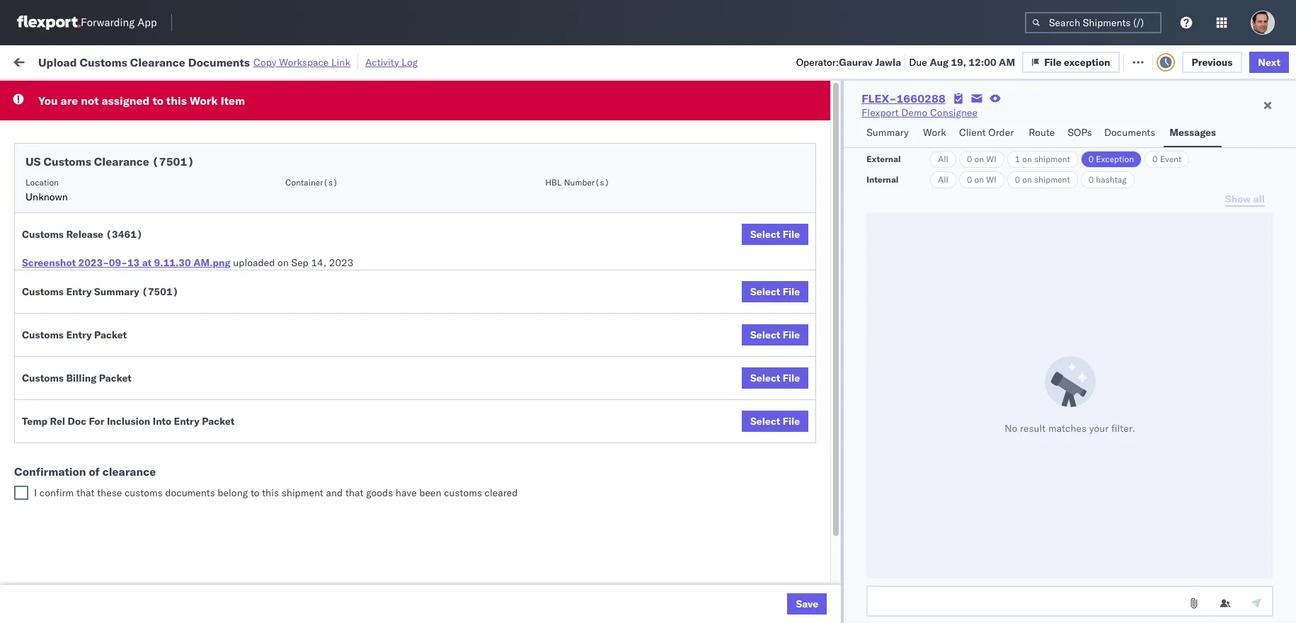 Task type: vqa. For each thing, say whether or not it's contained in the screenshot.
The Select File button corresponding to Customs Entry Summary (7501)
yes



Task type: locate. For each thing, give the bounding box(es) containing it.
forwarding app link
[[17, 16, 157, 30]]

2 integration from the top
[[621, 609, 670, 622]]

0 horizontal spatial numbers
[[878, 121, 913, 132]]

ca inside "link"
[[188, 391, 201, 403]]

test123456 down order
[[971, 142, 1031, 155]]

1 1889466 from the top
[[817, 329, 860, 342]]

for
[[89, 415, 104, 428]]

1 horizontal spatial to
[[251, 486, 260, 499]]

2 1846748 from the top
[[817, 173, 860, 186]]

4 1889466 from the top
[[817, 422, 860, 435]]

9 schedule from the top
[[33, 484, 74, 497]]

0 vertical spatial upload
[[38, 55, 77, 69]]

0 horizontal spatial client
[[529, 115, 552, 126]]

shipment for 1 on shipment
[[1035, 154, 1070, 164]]

schedule delivery appointment button down of at the bottom left of page
[[33, 483, 174, 499]]

1 schedule delivery appointment link from the top
[[33, 141, 174, 155]]

in
[[212, 87, 220, 98]]

log
[[402, 56, 418, 68]]

pickup inside "link"
[[71, 391, 102, 403]]

file exception button
[[1032, 51, 1130, 72], [1032, 51, 1130, 72], [1023, 51, 1120, 73], [1023, 51, 1120, 73]]

8:30 for 8:30 pm pst, jan 23, 2023
[[229, 485, 251, 497]]

1 horizontal spatial customs
[[444, 486, 482, 499]]

upload inside upload customs clearance documents "button"
[[33, 290, 65, 303]]

test
[[591, 142, 610, 155], [684, 142, 702, 155], [591, 173, 610, 186], [591, 204, 610, 217], [684, 204, 702, 217], [591, 267, 610, 279], [684, 267, 702, 279], [591, 298, 610, 310], [684, 298, 702, 310], [591, 391, 610, 404], [684, 391, 702, 404], [1225, 485, 1244, 497], [673, 578, 692, 591], [673, 609, 692, 622]]

shipment for 0 on shipment
[[1035, 174, 1070, 185]]

select file button for customs entry summary (7501)
[[742, 281, 809, 302]]

schedule up us
[[33, 141, 74, 154]]

gaurav jawla
[[1149, 142, 1208, 155]]

4 select file from the top
[[751, 372, 800, 384]]

1 account from the top
[[694, 578, 732, 591]]

1 appointment from the top
[[116, 141, 174, 154]]

this
[[166, 93, 187, 108], [262, 486, 279, 499]]

appointment up us customs clearance (7501)
[[116, 141, 174, 154]]

jan left and
[[295, 485, 311, 497]]

shipment left and
[[282, 486, 323, 499]]

: for snoozed
[[329, 87, 332, 98]]

los for third schedule pickup from los angeles, ca "button" from the bottom
[[133, 259, 149, 272]]

4 flex-1846748 from the top
[[787, 235, 860, 248]]

client for client name
[[529, 115, 552, 126]]

you are not assigned to this work item
[[38, 93, 245, 108]]

0 vertical spatial 2023
[[329, 256, 354, 269]]

schedule inside 'schedule pickup from rotterdam, netherlands'
[[33, 508, 74, 521]]

0 vertical spatial abcdefg78456546
[[971, 360, 1066, 373]]

no right snoozed
[[335, 87, 347, 98]]

0 vertical spatial 8:30
[[229, 485, 251, 497]]

pm right belong
[[253, 485, 269, 497]]

1889466 for confirm pickup from los angeles, ca
[[817, 391, 860, 404]]

3 hlxu8034992 from the top
[[1028, 204, 1098, 217]]

pst, left 28,
[[271, 578, 293, 591]]

4, down container(s)
[[323, 204, 332, 217]]

7 fcl from the top
[[468, 578, 486, 591]]

hlxu6269489, for 2nd schedule pickup from los angeles, ca "button" from the top schedule pickup from los angeles, ca link
[[953, 204, 1026, 217]]

hlxu6269489, for 1st schedule delivery appointment 'button''s schedule delivery appointment link
[[953, 142, 1026, 154]]

numbers
[[1022, 115, 1057, 126], [878, 121, 913, 132]]

upload customs clearance documents up customs entry packet
[[33, 290, 155, 317]]

lhuu7894563,
[[878, 329, 951, 341], [878, 360, 951, 372], [878, 422, 951, 435]]

1 vertical spatial dec
[[296, 422, 315, 435]]

3 flex-2130387 from the top
[[787, 578, 860, 591]]

documents up exception
[[1105, 126, 1156, 139]]

pm up the uploaded
[[260, 204, 275, 217]]

documents button
[[1099, 120, 1164, 147]]

from right 2023-
[[110, 259, 131, 272]]

0 vertical spatial account
[[694, 578, 732, 591]]

screenshot 2023-09-13 at 9.11.30 am.png link
[[22, 256, 231, 270]]

schedule delivery appointment up 2023-
[[33, 235, 174, 247]]

1 that from the left
[[76, 486, 95, 499]]

file for customs release (3461)
[[783, 228, 800, 241]]

resize handle column header for workitem
[[204, 110, 221, 623]]

3 flex-1846748 from the top
[[787, 204, 860, 217]]

2 schedule pickup from los angeles, ca from the top
[[33, 196, 191, 223]]

numbers up 1 on shipment on the top of page
[[1022, 115, 1057, 126]]

bosch ocean test
[[529, 142, 610, 155], [621, 142, 702, 155], [529, 173, 610, 186], [529, 204, 610, 217], [621, 204, 702, 217], [529, 267, 610, 279], [621, 267, 702, 279], [529, 298, 610, 310], [621, 298, 702, 310], [529, 391, 610, 404], [621, 391, 702, 404]]

0 vertical spatial integration test account - karl lagerfeld
[[621, 578, 806, 591]]

23, left goods
[[314, 485, 329, 497]]

ocean fcl for 4th schedule delivery appointment 'button' from the top of the page's schedule delivery appointment link
[[436, 485, 486, 497]]

confirm
[[39, 486, 74, 499]]

lagerfeld
[[764, 578, 806, 591], [764, 609, 806, 622]]

hlxu6269489, for 2nd upload customs clearance documents link from the bottom
[[953, 297, 1026, 310]]

los right 09-
[[133, 259, 149, 272]]

at right '13' at the left of page
[[142, 256, 152, 269]]

resize handle column header
[[204, 110, 221, 623], [362, 110, 379, 623], [412, 110, 429, 623], [505, 110, 522, 623], [597, 110, 614, 623], [740, 110, 757, 623], [854, 110, 871, 623], [947, 110, 964, 623], [1125, 110, 1142, 623], [1218, 110, 1235, 623], [1260, 110, 1277, 623]]

1 vertical spatial test123456
[[971, 173, 1031, 186]]

pickup right "location unknown"
[[77, 165, 108, 178]]

pm for upload customs clearance documents "button"
[[260, 298, 275, 310]]

upload customs clearance documents inside "button"
[[33, 290, 155, 317]]

2 vertical spatial 2023
[[331, 578, 356, 591]]

1 vertical spatial integration test account - karl lagerfeld
[[621, 609, 806, 622]]

select file button for customs billing packet
[[742, 368, 809, 389]]

None checkbox
[[14, 486, 28, 500]]

from for confirm pickup from los angeles, ca button
[[104, 391, 125, 403]]

0 vertical spatial jan
[[295, 485, 311, 497]]

(3461)
[[106, 228, 143, 241]]

1 vertical spatial 2130387
[[817, 516, 860, 529]]

work button
[[918, 120, 954, 147]]

lagerfeld left the 2130384
[[764, 609, 806, 622]]

2 abcdefg78456546 from the top
[[971, 391, 1066, 404]]

hashtag
[[1096, 174, 1127, 185]]

0 horizontal spatial consignee
[[621, 115, 662, 126]]

appointment down the 'clearance'
[[116, 484, 174, 497]]

pm right 11:00 at the left
[[260, 298, 275, 310]]

client name button
[[522, 113, 600, 127]]

0 vertical spatial shipment
[[1035, 154, 1070, 164]]

abcdefg78456546 for 6:00 am pst, dec 24, 2022
[[971, 422, 1066, 435]]

pickup down "billing"
[[71, 391, 102, 403]]

2 vertical spatial shipment
[[282, 486, 323, 499]]

wi
[[987, 154, 997, 164], [987, 174, 997, 185]]

nov for 2nd schedule pickup from los angeles, ca "button" from the top
[[302, 204, 321, 217]]

3 11:59 pm pdt, nov 4, 2022 from the top
[[229, 204, 359, 217]]

None text field
[[867, 586, 1274, 617]]

0 on wi for 1
[[967, 154, 997, 164]]

187 on track
[[326, 55, 384, 68]]

0 vertical spatial this
[[166, 93, 187, 108]]

pickup inside 'schedule pickup from rotterdam, netherlands'
[[77, 508, 108, 521]]

lagerfeld up "save" button
[[764, 578, 806, 591]]

los
[[133, 165, 149, 178], [133, 196, 149, 209], [133, 259, 149, 272], [133, 321, 149, 334], [128, 391, 144, 403], [133, 446, 149, 458]]

filtered by:
[[14, 87, 65, 99]]

fcl for 2nd schedule pickup from los angeles, ca "button" from the top schedule pickup from los angeles, ca link
[[468, 204, 486, 217]]

pm down deadline
[[260, 142, 275, 155]]

this right belong
[[262, 486, 279, 499]]

pm for third schedule pickup from los angeles, ca "button" from the bottom
[[260, 267, 275, 279]]

hbl number(s)
[[545, 177, 610, 188]]

0 horizontal spatial gaurav
[[839, 56, 873, 68]]

filter.
[[1112, 422, 1136, 434]]

3 uetu5238478 from the top
[[954, 422, 1023, 435]]

1 vertical spatial (7501)
[[142, 285, 179, 298]]

0 vertical spatial jawla
[[876, 56, 902, 68]]

at left risk
[[282, 55, 291, 68]]

1 vertical spatial 2023
[[331, 485, 356, 497]]

nov for upload customs clearance documents "button"
[[302, 298, 320, 310]]

28,
[[314, 578, 329, 591]]

10 schedule from the top
[[33, 508, 74, 521]]

test123456 down 0 on shipment
[[971, 204, 1031, 217]]

4 schedule delivery appointment link from the top
[[33, 483, 174, 497]]

file for customs billing packet
[[783, 372, 800, 384]]

from down these
[[110, 508, 131, 521]]

1 vertical spatial packet
[[99, 372, 132, 384]]

packet down 4:00 on the left bottom of the page
[[202, 415, 235, 428]]

pst, left 8,
[[277, 298, 299, 310]]

2 karl from the top
[[743, 609, 761, 622]]

schedule delivery appointment link up 'confirm pickup from los angeles, ca' "link"
[[33, 359, 174, 373]]

ceau7522281, hlxu6269489, hlxu8034992
[[878, 142, 1098, 154], [878, 173, 1098, 186], [878, 204, 1098, 217], [878, 235, 1098, 248], [878, 266, 1098, 279], [878, 297, 1098, 310]]

schedule delivery appointment link for second schedule delivery appointment 'button' from the top
[[33, 234, 174, 248]]

ca left 4:00 on the left bottom of the page
[[188, 391, 201, 403]]

1 schedule pickup from los angeles, ca from the top
[[33, 165, 191, 192]]

schedule up netherlands
[[33, 508, 74, 521]]

at
[[282, 55, 291, 68], [142, 256, 152, 269]]

ca for first schedule pickup from los angeles, ca "button" from the bottom of the page's schedule pickup from los angeles, ca link
[[33, 460, 46, 473]]

pickup up of at the bottom left of page
[[77, 446, 108, 458]]

2 vertical spatial -
[[734, 609, 740, 622]]

flex-2130384 button
[[764, 606, 863, 623], [764, 606, 863, 623]]

0 vertical spatial flex-2130387
[[787, 485, 860, 497]]

consignee button
[[614, 113, 743, 127]]

message
[[191, 55, 231, 68]]

5 hlxu8034992 from the top
[[1028, 266, 1098, 279]]

1 select file button from the top
[[742, 224, 809, 245]]

schedule delivery appointment link down of at the bottom left of page
[[33, 483, 174, 497]]

angeles, for 'confirm pickup from los angeles, ca' "link"
[[146, 391, 185, 403]]

3 schedule delivery appointment link from the top
[[33, 359, 174, 373]]

packet
[[94, 329, 127, 341], [99, 372, 132, 384], [202, 415, 235, 428]]

0 vertical spatial karl
[[743, 578, 761, 591]]

4, right sep
[[323, 267, 332, 279]]

shipment
[[1035, 154, 1070, 164], [1035, 174, 1070, 185], [282, 486, 323, 499]]

appointment up confirm pickup from los angeles, ca
[[116, 359, 174, 372]]

pickup left 09-
[[77, 259, 108, 272]]

1 vertical spatial 23,
[[314, 485, 329, 497]]

savant
[[1181, 204, 1212, 217]]

status
[[78, 87, 102, 98]]

schedule delivery appointment link down workitem button
[[33, 141, 174, 155]]

schedule up screenshot
[[33, 235, 74, 247]]

14,
[[311, 256, 326, 269]]

confirm for confirm pickup from los angeles, ca
[[33, 391, 69, 403]]

1 vertical spatial at
[[142, 256, 152, 269]]

inclusion
[[107, 415, 150, 428]]

3 fcl from the top
[[468, 267, 486, 279]]

4 resize handle column header from the left
[[505, 110, 522, 623]]

2 vertical spatial work
[[923, 126, 947, 139]]

ca down screenshot
[[33, 273, 46, 286]]

2 vertical spatial flex-2130387
[[787, 578, 860, 591]]

1 vertical spatial all button
[[931, 171, 957, 188]]

to right for
[[153, 93, 164, 108]]

2023 right 14,
[[329, 256, 354, 269]]

11:59 pm pdt, nov 4, 2022 for 2nd schedule pickup from los angeles, ca "button" from the top schedule pickup from los angeles, ca link
[[229, 204, 359, 217]]

0 vertical spatial lhuu7894563,
[[878, 329, 951, 341]]

confirm pickup from los angeles, ca link
[[33, 390, 201, 404]]

2 : from the left
[[329, 87, 332, 98]]

los for 1st schedule pickup from los angeles, ca "button" from the top of the page
[[133, 165, 149, 178]]

previous
[[1192, 56, 1233, 68]]

numbers inside container numbers
[[878, 121, 913, 132]]

flex-1662119 button
[[764, 543, 863, 563], [764, 543, 863, 563]]

1 vertical spatial jawla
[[1183, 142, 1208, 155]]

jawla down messages at right top
[[1183, 142, 1208, 155]]

2 fcl from the top
[[468, 204, 486, 217]]

1 8:30 from the top
[[229, 485, 251, 497]]

4 pdt, from the top
[[277, 267, 300, 279]]

customs down netherlands
[[67, 570, 107, 583]]

1 vertical spatial shipment
[[1035, 174, 1070, 185]]

schedule up confirmation
[[33, 446, 74, 458]]

schedule down confirmation
[[33, 484, 74, 497]]

screenshot
[[22, 256, 76, 269]]

that right and
[[345, 486, 364, 499]]

0 vertical spatial confirm
[[33, 391, 69, 403]]

0 horizontal spatial this
[[166, 93, 187, 108]]

7 resize handle column header from the left
[[854, 110, 871, 623]]

0 horizontal spatial customs
[[125, 486, 163, 499]]

1 4, from the top
[[323, 142, 332, 155]]

4 select from the top
[[751, 372, 781, 384]]

entry for summary
[[66, 285, 92, 298]]

5 hlxu6269489, from the top
[[953, 266, 1026, 279]]

4 flex-1889466 from the top
[[787, 422, 860, 435]]

schedule delivery appointment button down workitem button
[[33, 141, 174, 156]]

doc
[[68, 415, 86, 428]]

select file button
[[742, 224, 809, 245], [742, 281, 809, 302], [742, 324, 809, 346], [742, 368, 809, 389], [742, 411, 809, 432]]

4:00 pm pst, dec 23, 2022
[[229, 391, 359, 404]]

(7501) for us customs clearance (7501)
[[152, 154, 194, 169]]

0 vertical spatial lagerfeld
[[764, 578, 806, 591]]

schedule pickup from los angeles, ca for 4th schedule pickup from los angeles, ca "button" from the top's schedule pickup from los angeles, ca link
[[33, 321, 191, 348]]

1 vertical spatial integration
[[621, 609, 670, 622]]

angeles, inside "link"
[[146, 391, 185, 403]]

name
[[554, 115, 576, 126]]

ca down unknown
[[33, 211, 46, 223]]

1 horizontal spatial gaurav
[[1149, 142, 1181, 155]]

this right for
[[166, 93, 187, 108]]

pst, for 8:30 pm pst, jan 28, 2023
[[271, 578, 293, 591]]

1846748
[[817, 142, 860, 155], [817, 173, 860, 186], [817, 204, 860, 217], [817, 235, 860, 248], [817, 267, 860, 279], [817, 298, 860, 310]]

2023-
[[78, 256, 109, 269]]

schedule delivery appointment link for 2nd schedule delivery appointment 'button' from the bottom of the page
[[33, 359, 174, 373]]

flex-1889466 button
[[764, 325, 863, 345], [764, 325, 863, 345], [764, 357, 863, 376], [764, 357, 863, 376], [764, 388, 863, 408], [764, 388, 863, 408], [764, 419, 863, 439], [764, 419, 863, 439]]

1 schedule from the top
[[33, 141, 74, 154]]

mode button
[[429, 113, 508, 127]]

778
[[261, 55, 279, 68]]

2023
[[329, 256, 354, 269], [331, 485, 356, 497], [331, 578, 356, 591]]

3 test123456 from the top
[[971, 204, 1031, 217]]

customs up 'customs billing packet'
[[22, 329, 64, 341]]

from inside 'schedule pickup from rotterdam, netherlands'
[[110, 508, 131, 521]]

shipment up 0 on shipment
[[1035, 154, 1070, 164]]

upload customs clearance documents for 2nd upload customs clearance documents link from the bottom
[[33, 290, 155, 317]]

0 vertical spatial no
[[335, 87, 347, 98]]

appointment for 4th schedule delivery appointment 'button' from the top of the page's schedule delivery appointment link
[[116, 484, 174, 497]]

: down 187
[[329, 87, 332, 98]]

1 horizontal spatial this
[[262, 486, 279, 499]]

2 vertical spatial lhuu7894563, uetu5238478
[[878, 422, 1023, 435]]

no result matches your filter.
[[1005, 422, 1136, 434]]

resize handle column header for client name
[[597, 110, 614, 623]]

documents up customs entry packet
[[33, 304, 84, 317]]

Search Shipments (/) text field
[[1025, 12, 1162, 33]]

work down flexport demo consignee
[[923, 126, 947, 139]]

1 2130387 from the top
[[817, 485, 860, 497]]

summary down container at right
[[867, 126, 909, 139]]

flex-1889466
[[787, 329, 860, 342], [787, 360, 860, 373], [787, 391, 860, 404], [787, 422, 860, 435]]

1 vertical spatial no
[[1005, 422, 1018, 434]]

1 select file from the top
[[751, 228, 800, 241]]

3 schedule from the top
[[33, 196, 74, 209]]

1 vertical spatial lhuu7894563,
[[878, 360, 951, 372]]

customs up location
[[44, 154, 91, 169]]

test123456 down 1
[[971, 173, 1031, 186]]

summary inside button
[[867, 126, 909, 139]]

lhuu7894563, uetu5238478
[[878, 329, 1023, 341], [878, 360, 1023, 372], [878, 422, 1023, 435]]

2 lagerfeld from the top
[[764, 609, 806, 622]]

flex-2130387 down flex-1893174 on the right of page
[[787, 485, 860, 497]]

4 ocean fcl from the top
[[436, 298, 486, 310]]

ceau7522281,
[[878, 142, 951, 154], [878, 173, 951, 186], [878, 204, 951, 217], [878, 235, 951, 248], [878, 266, 951, 279], [878, 297, 951, 310]]

1 lhuu7894563, uetu5238478 from the top
[[878, 329, 1023, 341]]

container numbers button
[[871, 107, 950, 132]]

1 vertical spatial 0 on wi
[[967, 174, 997, 185]]

flex-2130387 up "save" button
[[787, 578, 860, 591]]

2 select from the top
[[751, 285, 781, 298]]

select file for temp rel doc for inclusion into entry packet
[[751, 415, 800, 428]]

client left order
[[959, 126, 986, 139]]

entry down 2023-
[[66, 285, 92, 298]]

test123456 for omkar savant
[[971, 204, 1031, 217]]

from down upload customs clearance documents "button"
[[110, 321, 131, 334]]

2 schedule pickup from los angeles, ca link from the top
[[33, 196, 203, 224]]

0 horizontal spatial that
[[76, 486, 95, 499]]

0 vertical spatial am
[[999, 56, 1016, 68]]

23, for 2022
[[316, 391, 332, 404]]

1 horizontal spatial jawla
[[1183, 142, 1208, 155]]

1 vertical spatial work
[[190, 93, 218, 108]]

1 horizontal spatial that
[[345, 486, 364, 499]]

select file for customs billing packet
[[751, 372, 800, 384]]

los down workitem button
[[133, 165, 149, 178]]

0 vertical spatial dec
[[295, 391, 314, 404]]

upload customs clearance documents
[[33, 290, 155, 317], [33, 570, 155, 597]]

3 schedule pickup from los angeles, ca button from the top
[[33, 258, 203, 288]]

customs down the 'clearance'
[[125, 486, 163, 499]]

0 horizontal spatial work
[[155, 55, 180, 68]]

1 vertical spatial summary
[[94, 285, 139, 298]]

2 schedule delivery appointment from the top
[[33, 235, 174, 247]]

1 all from the top
[[938, 154, 949, 164]]

fcl for 4th schedule delivery appointment 'button' from the top of the page's schedule delivery appointment link
[[468, 485, 486, 497]]

los up inclusion
[[128, 391, 144, 403]]

1 resize handle column header from the left
[[204, 110, 221, 623]]

delivery for 6:00
[[71, 422, 108, 434]]

result
[[1020, 422, 1046, 434]]

summary down 09-
[[94, 285, 139, 298]]

3 schedule pickup from los angeles, ca from the top
[[33, 259, 191, 286]]

2 8:30 from the top
[[229, 578, 251, 591]]

0 left exception
[[1089, 154, 1094, 164]]

flex-1662119
[[787, 547, 860, 560]]

los down upload customs clearance documents "button"
[[133, 321, 149, 334]]

client order
[[959, 126, 1014, 139]]

customs down 2023-
[[67, 290, 107, 303]]

dec left the 24,
[[296, 422, 315, 435]]

pm right 4:00 on the left bottom of the page
[[253, 391, 269, 404]]

3 flex-1889466 from the top
[[787, 391, 860, 404]]

2 vertical spatial abcdefg78456546
[[971, 422, 1066, 435]]

pst, for 11:00 pm pst, nov 8, 2022
[[277, 298, 299, 310]]

blocked,
[[174, 87, 210, 98]]

2 schedule pickup from los angeles, ca button from the top
[[33, 196, 203, 226]]

from inside "link"
[[104, 391, 125, 403]]

0 vertical spatial 0 on wi
[[967, 154, 997, 164]]

0 vertical spatial gaurav
[[839, 56, 873, 68]]

0 vertical spatial uetu5238478
[[954, 329, 1023, 341]]

schedule pickup from los angeles, ca for schedule pickup from los angeles, ca link corresponding to 1st schedule pickup from los angeles, ca "button" from the top of the page
[[33, 165, 191, 192]]

confirm for confirm delivery
[[33, 422, 69, 434]]

1 horizontal spatial client
[[959, 126, 986, 139]]

1 horizontal spatial summary
[[867, 126, 909, 139]]

7 ocean fcl from the top
[[436, 578, 486, 591]]

bosch
[[529, 142, 557, 155], [621, 142, 650, 155], [529, 173, 557, 186], [529, 204, 557, 217], [621, 204, 650, 217], [529, 267, 557, 279], [621, 267, 650, 279], [529, 298, 557, 310], [621, 298, 650, 310], [529, 391, 557, 404], [621, 391, 650, 404]]

documents
[[165, 486, 215, 499]]

2023 for 8:30 pm pst, jan 23, 2023
[[331, 485, 356, 497]]

1 vertical spatial upload customs clearance documents link
[[33, 570, 203, 598]]

0 vertical spatial all button
[[931, 151, 957, 168]]

1 vertical spatial 8:30
[[229, 578, 251, 591]]

schedule up unknown
[[33, 165, 74, 178]]

2 vertical spatial 2130387
[[817, 578, 860, 591]]

integration
[[621, 578, 670, 591], [621, 609, 670, 622]]

3 appointment from the top
[[116, 359, 174, 372]]

schedule pickup from los angeles, ca link for 1st schedule pickup from los angeles, ca "button" from the top of the page
[[33, 165, 203, 193]]

rotterdam,
[[133, 508, 184, 521]]

all button for external
[[931, 151, 957, 168]]

2023 left goods
[[331, 485, 356, 497]]

1 hlxu6269489, from the top
[[953, 142, 1026, 154]]

1 horizontal spatial :
[[329, 87, 332, 98]]

0 vertical spatial summary
[[867, 126, 909, 139]]

select for customs billing packet
[[751, 372, 781, 384]]

1 vertical spatial account
[[694, 609, 732, 622]]

2 wi from the top
[[987, 174, 997, 185]]

schedule
[[33, 141, 74, 154], [33, 165, 74, 178], [33, 196, 74, 209], [33, 235, 74, 247], [33, 259, 74, 272], [33, 321, 74, 334], [33, 359, 74, 372], [33, 446, 74, 458], [33, 484, 74, 497], [33, 508, 74, 521]]

0 vertical spatial integration
[[621, 578, 670, 591]]

1 hlxu8034992 from the top
[[1028, 142, 1098, 154]]

5 select from the top
[[751, 415, 781, 428]]

schedule delivery appointment up us customs clearance (7501)
[[33, 141, 174, 154]]

from up (3461)
[[110, 196, 131, 209]]

deadline
[[229, 115, 264, 126]]

1 horizontal spatial am
[[999, 56, 1016, 68]]

ocean fcl for 2nd schedule pickup from los angeles, ca "button" from the top schedule pickup from los angeles, ca link
[[436, 204, 486, 217]]

0 down 1
[[1015, 174, 1020, 185]]

sops
[[1068, 126, 1092, 139]]

uploaded
[[233, 256, 275, 269]]

6 flex-1846748 from the top
[[787, 298, 860, 310]]

0 horizontal spatial summary
[[94, 285, 139, 298]]

pm for 2nd schedule pickup from los angeles, ca "button" from the top
[[260, 204, 275, 217]]

operator:
[[796, 56, 839, 68]]

1 horizontal spatial no
[[1005, 422, 1018, 434]]

gaurav down the operator
[[1149, 142, 1181, 155]]

ca for schedule pickup from los angeles, ca link for third schedule pickup from los angeles, ca "button" from the bottom
[[33, 273, 46, 286]]

2 horizontal spatial work
[[923, 126, 947, 139]]

4 schedule pickup from los angeles, ca from the top
[[33, 321, 191, 348]]

3 4, from the top
[[323, 204, 332, 217]]

that
[[76, 486, 95, 499], [345, 486, 364, 499]]

pm for confirm pickup from los angeles, ca button
[[253, 391, 269, 404]]

1 select from the top
[[751, 228, 781, 241]]

1 vertical spatial entry
[[66, 329, 92, 341]]

: for status
[[102, 87, 105, 98]]

5 fcl from the top
[[468, 391, 486, 404]]

4 11:59 pm pdt, nov 4, 2022 from the top
[[229, 267, 359, 279]]

3 ocean fcl from the top
[[436, 267, 486, 279]]

2130387 down 1893174 on the right of the page
[[817, 485, 860, 497]]

3 abcdefg78456546 from the top
[[971, 422, 1066, 435]]

2 account from the top
[[694, 609, 732, 622]]

23, up the 24,
[[316, 391, 332, 404]]

0 vertical spatial upload customs clearance documents
[[33, 290, 155, 317]]

0 vertical spatial at
[[282, 55, 291, 68]]

2 11:59 from the top
[[229, 173, 257, 186]]

client left name
[[529, 115, 552, 126]]

11:59 pm pdt, nov 4, 2022 for schedule pickup from los angeles, ca link for third schedule pickup from los angeles, ca "button" from the bottom
[[229, 267, 359, 279]]

1 vertical spatial upload customs clearance documents
[[33, 570, 155, 597]]

2 vertical spatial uetu5238478
[[954, 422, 1023, 435]]

4 appointment from the top
[[116, 484, 174, 497]]

1 vertical spatial upload
[[33, 290, 65, 303]]

flex-1660288 link
[[862, 91, 946, 106]]

8:30 pm pst, jan 23, 2023
[[229, 485, 356, 497]]

upload down screenshot
[[33, 290, 65, 303]]

8:30 for 8:30 pm pst, jan 28, 2023
[[229, 578, 251, 591]]

import work
[[120, 55, 180, 68]]

2023 right 28,
[[331, 578, 356, 591]]

workitem button
[[8, 113, 207, 127]]

entry up 'customs billing packet'
[[66, 329, 92, 341]]

from for 4th schedule pickup from los angeles, ca "button" from the top
[[110, 321, 131, 334]]

1 vertical spatial am
[[253, 422, 270, 435]]

1 vertical spatial abcdefg78456546
[[971, 391, 1066, 404]]

clearance inside "button"
[[110, 290, 155, 303]]

snoozed
[[296, 87, 329, 98]]

los inside 'confirm pickup from los angeles, ca' "link"
[[128, 391, 144, 403]]

nov for third schedule pickup from los angeles, ca "button" from the bottom
[[302, 267, 321, 279]]

0 vertical spatial (7501)
[[152, 154, 194, 169]]

from up the 'clearance'
[[110, 446, 131, 458]]

1 integration from the top
[[621, 578, 670, 591]]

1 pdt, from the top
[[277, 142, 300, 155]]

4, down deadline button
[[323, 173, 332, 186]]

abcdefg78456546
[[971, 360, 1066, 373], [971, 391, 1066, 404], [971, 422, 1066, 435]]

pickup
[[77, 165, 108, 178], [77, 196, 108, 209], [77, 259, 108, 272], [77, 321, 108, 334], [71, 391, 102, 403], [77, 446, 108, 458], [77, 508, 108, 521]]

0 vertical spatial upload customs clearance documents link
[[33, 289, 203, 318]]

1 vertical spatial flex-2130387
[[787, 516, 860, 529]]

jawla
[[876, 56, 902, 68], [1183, 142, 1208, 155]]

0 vertical spatial to
[[153, 93, 164, 108]]

delivery for 11:59
[[77, 141, 113, 154]]

(0)
[[231, 55, 249, 68]]

to
[[153, 93, 164, 108], [251, 486, 260, 499]]

ca up the i
[[33, 460, 46, 473]]

release
[[66, 228, 103, 241]]

1 vertical spatial all
[[938, 174, 949, 185]]

select for customs entry packet
[[751, 329, 781, 341]]

packet up confirm pickup from los angeles, ca
[[99, 372, 132, 384]]

pst, up 6:00 am pst, dec 24, 2022
[[271, 391, 293, 404]]

delivery inside "link"
[[71, 422, 108, 434]]

3 ceau7522281, from the top
[[878, 204, 951, 217]]

from for third schedule pickup from los angeles, ca "button" from the bottom
[[110, 259, 131, 272]]

upload customs clearance documents down 'schedule pickup from rotterdam, netherlands'
[[33, 570, 155, 597]]

1 0 on wi from the top
[[967, 154, 997, 164]]

flex id button
[[757, 113, 857, 127]]

ca for schedule pickup from los angeles, ca link corresponding to 1st schedule pickup from los angeles, ca "button" from the top of the page
[[33, 180, 46, 192]]

1 vertical spatial uetu5238478
[[954, 360, 1023, 372]]

1 flex-1889466 from the top
[[787, 329, 860, 342]]

appointment for schedule delivery appointment link for second schedule delivery appointment 'button' from the top
[[116, 235, 174, 247]]

1 confirm from the top
[[33, 391, 69, 403]]



Task type: describe. For each thing, give the bounding box(es) containing it.
1 schedule pickup from los angeles, ca button from the top
[[33, 165, 203, 194]]

hlxu6269489, for schedule pickup from los angeles, ca link for third schedule pickup from los angeles, ca "button" from the bottom
[[953, 266, 1026, 279]]

sops button
[[1062, 120, 1099, 147]]

flex id
[[764, 115, 791, 126]]

ca for 'confirm pickup from los angeles, ca' "link"
[[188, 391, 201, 403]]

0 horizontal spatial jawla
[[876, 56, 902, 68]]

external
[[867, 154, 901, 164]]

2 vertical spatial entry
[[174, 415, 199, 428]]

angeles, for 4th schedule pickup from los angeles, ca "button" from the top's schedule pickup from los angeles, ca link
[[152, 321, 191, 334]]

pm left 28,
[[253, 578, 269, 591]]

4 ceau7522281, from the top
[[878, 235, 951, 248]]

0 horizontal spatial to
[[153, 93, 164, 108]]

4 schedule from the top
[[33, 235, 74, 247]]

1 schedule delivery appointment from the top
[[33, 141, 174, 154]]

progress
[[222, 87, 257, 98]]

1 uetu5238478 from the top
[[954, 329, 1023, 341]]

upload customs clearance documents copy workspace link
[[38, 55, 350, 69]]

2 schedule delivery appointment button from the top
[[33, 234, 174, 250]]

us
[[25, 154, 41, 169]]

your
[[1090, 422, 1109, 434]]

container
[[878, 110, 916, 120]]

clearance up work,
[[130, 55, 185, 69]]

select file for customs entry summary (7501)
[[751, 285, 800, 298]]

jan for 28,
[[295, 578, 311, 591]]

copy workspace link button
[[254, 56, 350, 68]]

select file for customs entry packet
[[751, 329, 800, 341]]

mbl/mawb
[[971, 115, 1020, 126]]

(7501) for customs entry summary (7501)
[[142, 285, 179, 298]]

customs down screenshot
[[22, 285, 64, 298]]

all for internal
[[938, 174, 949, 185]]

3 lhuu7894563, from the top
[[878, 422, 951, 435]]

schedule pickup from rotterdam, netherlands
[[33, 508, 184, 535]]

delivery for 8:30
[[77, 484, 113, 497]]

pst, for 8:30 pm pst, jan 23, 2023
[[271, 485, 293, 497]]

numbers for mbl/mawb numbers
[[1022, 115, 1057, 126]]

schedule pickup from los angeles, ca link for 4th schedule pickup from los angeles, ca "button" from the top
[[33, 320, 203, 349]]

10 resize handle column header from the left
[[1218, 110, 1235, 623]]

select file button for customs entry packet
[[742, 324, 809, 346]]

of
[[89, 465, 100, 479]]

angeles, for schedule pickup from los angeles, ca link for third schedule pickup from los angeles, ca "button" from the bottom
[[152, 259, 191, 272]]

confirm pickup from los angeles, ca
[[33, 391, 201, 403]]

0 vertical spatial work
[[155, 55, 180, 68]]

1 ceau7522281, from the top
[[878, 142, 951, 154]]

schedule pickup from los angeles, ca for schedule pickup from los angeles, ca link for third schedule pickup from los angeles, ca "button" from the bottom
[[33, 259, 191, 286]]

pickup down upload customs clearance documents "button"
[[77, 321, 108, 334]]

2023 for 8:30 pm pst, jan 28, 2023
[[331, 578, 356, 591]]

save button
[[788, 593, 827, 615]]

1 schedule delivery appointment button from the top
[[33, 141, 174, 156]]

0 hashtag
[[1089, 174, 1127, 185]]

next button
[[1250, 51, 1289, 73]]

4 schedule pickup from los angeles, ca button from the top
[[33, 320, 203, 350]]

0 left event
[[1153, 154, 1158, 164]]

7 schedule from the top
[[33, 359, 74, 372]]

status : ready for work, blocked, in progress
[[78, 87, 257, 98]]

clearance
[[103, 465, 156, 479]]

pickup up release
[[77, 196, 108, 209]]

upload customs clearance documents for first upload customs clearance documents link from the bottom of the page
[[33, 570, 155, 597]]

cleared
[[485, 486, 518, 499]]

1 vertical spatial to
[[251, 486, 260, 499]]

been
[[419, 486, 442, 499]]

documents inside button
[[1105, 126, 1156, 139]]

customs billing packet
[[22, 372, 132, 384]]

1 lhuu7894563, from the top
[[878, 329, 951, 341]]

resize handle column header for deadline
[[362, 110, 379, 623]]

2 schedule from the top
[[33, 165, 74, 178]]

1 1846748 from the top
[[817, 142, 860, 155]]

mbl/mawb numbers
[[971, 115, 1057, 126]]

5 ceau7522281, from the top
[[878, 266, 951, 279]]

5 schedule from the top
[[33, 259, 74, 272]]

flex
[[764, 115, 780, 126]]

sep
[[291, 256, 309, 269]]

omkar savant
[[1149, 204, 1212, 217]]

0 horizontal spatial at
[[142, 256, 152, 269]]

all button for internal
[[931, 171, 957, 188]]

1 horizontal spatial at
[[282, 55, 291, 68]]

4 hlxu8034992 from the top
[[1028, 235, 1098, 248]]

packet for customs entry packet
[[94, 329, 127, 341]]

from for 2nd schedule pickup from los angeles, ca "button" from the top
[[110, 196, 131, 209]]

1 abcdefg78456546 from the top
[[971, 360, 1066, 373]]

customs up screenshot
[[22, 228, 64, 241]]

2 pdt, from the top
[[277, 173, 300, 186]]

1 flex-2130387 from the top
[[787, 485, 860, 497]]

flex-1846748 for third schedule pickup from los angeles, ca "button" from the bottom
[[787, 267, 860, 279]]

1 vertical spatial -
[[734, 578, 740, 591]]

4 schedule delivery appointment from the top
[[33, 484, 174, 497]]

customs entry summary (7501)
[[22, 285, 179, 298]]

exception
[[1096, 154, 1134, 164]]

documents down netherlands
[[33, 585, 84, 597]]

us customs clearance (7501)
[[25, 154, 194, 169]]

summary button
[[861, 120, 918, 147]]

los for first schedule pickup from los angeles, ca "button" from the bottom of the page
[[133, 446, 149, 458]]

2 integration test account - karl lagerfeld from the top
[[621, 609, 806, 622]]

work
[[41, 51, 77, 71]]

1 lagerfeld from the top
[[764, 578, 806, 591]]

select file button for temp rel doc for inclusion into entry packet
[[742, 411, 809, 432]]

internal
[[867, 174, 899, 185]]

3 2130387 from the top
[[817, 578, 860, 591]]

wi for 0
[[987, 174, 997, 185]]

numbers for container numbers
[[878, 121, 913, 132]]

netherlands
[[33, 522, 88, 535]]

13
[[127, 256, 140, 269]]

3 1846748 from the top
[[817, 204, 860, 217]]

4 11:59 from the top
[[229, 267, 257, 279]]

from for 1st schedule pickup from los angeles, ca "button" from the top of the page
[[110, 165, 131, 178]]

5 schedule pickup from los angeles, ca button from the top
[[33, 445, 203, 475]]

1
[[1015, 154, 1020, 164]]

4 ceau7522281, hlxu6269489, hlxu8034992 from the top
[[878, 235, 1098, 248]]

3 resize handle column header from the left
[[412, 110, 429, 623]]

flex-1660288
[[862, 91, 946, 106]]

all for external
[[938, 154, 949, 164]]

5 ceau7522281, hlxu6269489, hlxu8034992 from the top
[[878, 266, 1098, 279]]

schedule pickup from los angeles, ca link for third schedule pickup from los angeles, ca "button" from the bottom
[[33, 258, 203, 286]]

0 down client order button
[[967, 174, 972, 185]]

assigned
[[102, 93, 150, 108]]

4:00
[[229, 391, 251, 404]]

schedule delivery appointment link for 4th schedule delivery appointment 'button' from the top of the page
[[33, 483, 174, 497]]

8:30 pm pst, jan 28, 2023
[[229, 578, 356, 591]]

wi for 1
[[987, 154, 997, 164]]

risk
[[293, 55, 310, 68]]

batch
[[1217, 55, 1244, 68]]

documents up in
[[188, 55, 250, 69]]

message (0)
[[191, 55, 249, 68]]

schedule pickup from los angeles, ca for 2nd schedule pickup from los angeles, ca "button" from the top schedule pickup from los angeles, ca link
[[33, 196, 191, 223]]

flexport. image
[[17, 16, 81, 30]]

1 karl from the top
[[743, 578, 761, 591]]

6 ceau7522281, hlxu6269489, hlxu8034992 from the top
[[878, 297, 1098, 310]]

ocean fcl for 2nd upload customs clearance documents link from the bottom
[[436, 298, 486, 310]]

client name
[[529, 115, 576, 126]]

1 integration test account - karl lagerfeld from the top
[[621, 578, 806, 591]]

link
[[331, 56, 350, 68]]

temp
[[22, 415, 48, 428]]

3 schedule delivery appointment from the top
[[33, 359, 174, 372]]

origin
[[1247, 485, 1274, 497]]

select file button for customs release (3461)
[[742, 224, 809, 245]]

2 ceau7522281, hlxu6269489, hlxu8034992 from the top
[[878, 173, 1098, 186]]

fcl for schedule pickup from los angeles, ca link for third schedule pickup from los angeles, ca "button" from the bottom
[[468, 267, 486, 279]]

select file for customs release (3461)
[[751, 228, 800, 241]]

3 11:59 from the top
[[229, 204, 257, 217]]

schedule pickup from los angeles, ca link for 2nd schedule pickup from los angeles, ca "button" from the top
[[33, 196, 203, 224]]

consignee inside button
[[621, 115, 662, 126]]

2 vertical spatial packet
[[202, 415, 235, 428]]

schedule pickup from rotterdam, netherlands button
[[33, 507, 203, 537]]

test123456 for gaurav jawla
[[971, 142, 1031, 155]]

ready
[[109, 87, 134, 98]]

schedule delivery appointment link for 1st schedule delivery appointment 'button'
[[33, 141, 174, 155]]

5 1846748 from the top
[[817, 267, 860, 279]]

3 schedule delivery appointment button from the top
[[33, 359, 174, 374]]

6 schedule from the top
[[33, 321, 74, 334]]

am.png
[[193, 256, 231, 269]]

schedule pickup from los angeles, ca for first schedule pickup from los angeles, ca "button" from the bottom of the page's schedule pickup from los angeles, ca link
[[33, 446, 191, 473]]

you
[[38, 93, 58, 108]]

2 uetu5238478 from the top
[[954, 360, 1023, 372]]

fcl for 1st schedule delivery appointment 'button''s schedule delivery appointment link
[[468, 142, 486, 155]]

customs up status
[[80, 55, 127, 69]]

6 1846748 from the top
[[817, 298, 860, 310]]

my work
[[14, 51, 77, 71]]

2 4, from the top
[[323, 173, 332, 186]]

confirm pickup from los angeles, ca button
[[33, 390, 201, 405]]

file for temp rel doc for inclusion into entry packet
[[783, 415, 800, 428]]

ocean fcl for 1st schedule delivery appointment 'button''s schedule delivery appointment link
[[436, 142, 486, 155]]

route button
[[1023, 120, 1062, 147]]

clearance down workitem button
[[94, 154, 149, 169]]

workitem
[[16, 115, 53, 126]]

angeles, for first schedule pickup from los angeles, ca "button" from the bottom of the page's schedule pickup from los angeles, ca link
[[152, 446, 191, 458]]

resize handle column header for flex id
[[854, 110, 871, 623]]

appointment for schedule delivery appointment link corresponding to 2nd schedule delivery appointment 'button' from the bottom of the page
[[116, 359, 174, 372]]

1 vertical spatial this
[[262, 486, 279, 499]]

maeu9408431
[[971, 578, 1042, 591]]

2022 for confirm delivery button
[[335, 422, 360, 435]]

track
[[361, 55, 384, 68]]

12:00
[[969, 56, 997, 68]]

batch action button
[[1195, 51, 1287, 72]]

2022 for upload customs clearance documents "button"
[[334, 298, 359, 310]]

gvcu5265864
[[878, 578, 948, 591]]

1 vertical spatial gaurav
[[1149, 142, 1181, 155]]

flex-1889466 for confirm pickup from los angeles, ca
[[787, 391, 860, 404]]

action
[[1247, 55, 1278, 68]]

file for customs entry packet
[[783, 329, 800, 341]]

flex-1846748 for 2nd schedule pickup from los angeles, ca "button" from the top
[[787, 204, 860, 217]]

2022 for third schedule pickup from los angeles, ca "button" from the bottom
[[335, 267, 359, 279]]

event
[[1160, 154, 1182, 164]]

schedule pickup from los angeles, ca link for first schedule pickup from los angeles, ca "button" from the bottom of the page
[[33, 445, 203, 473]]

activity
[[365, 56, 399, 68]]

choi
[[1193, 485, 1214, 497]]

packet for customs billing packet
[[99, 372, 132, 384]]

3 pdt, from the top
[[277, 204, 300, 217]]

2022 for 2nd schedule pickup from los angeles, ca "button" from the top
[[335, 204, 359, 217]]

2 hlxu6269489, from the top
[[953, 173, 1026, 186]]

temp rel doc for inclusion into entry packet
[[22, 415, 235, 428]]

2 upload customs clearance documents link from the top
[[33, 570, 203, 598]]

1 upload customs clearance documents link from the top
[[33, 289, 203, 318]]

6:00 am pst, dec 24, 2022
[[229, 422, 360, 435]]

6 hlxu8034992 from the top
[[1028, 297, 1098, 310]]

clearance down schedule pickup from rotterdam, netherlands button
[[110, 570, 155, 583]]

jan for 23,
[[295, 485, 311, 497]]

1 ceau7522281, hlxu6269489, hlxu8034992 from the top
[[878, 142, 1098, 154]]

angeles, for 2nd schedule pickup from los angeles, ca "button" from the top schedule pickup from los angeles, ca link
[[152, 196, 191, 209]]

2 that from the left
[[345, 486, 364, 499]]

2 11:59 pm pdt, nov 4, 2022 from the top
[[229, 173, 359, 186]]

4 schedule delivery appointment button from the top
[[33, 483, 174, 499]]

0 down client order
[[967, 154, 972, 164]]

pm for 1st schedule delivery appointment 'button'
[[260, 142, 275, 155]]

6:00
[[229, 422, 251, 435]]

2 hlxu8034992 from the top
[[1028, 173, 1098, 186]]

unknown
[[25, 190, 68, 203]]

and
[[326, 486, 343, 499]]

dec for 24,
[[296, 422, 315, 435]]

activity log button
[[365, 54, 418, 70]]

2 test123456 from the top
[[971, 173, 1031, 186]]

file for customs entry summary (7501)
[[783, 285, 800, 298]]

ocean fcl for schedule pickup from los angeles, ca link for third schedule pickup from los angeles, ca "button" from the bottom
[[436, 267, 486, 279]]

omkar
[[1149, 204, 1179, 217]]

4 4, from the top
[[323, 267, 332, 279]]

ca for 2nd schedule pickup from los angeles, ca "button" from the top schedule pickup from los angeles, ca link
[[33, 211, 46, 223]]

11 resize handle column header from the left
[[1260, 110, 1277, 623]]

flex-1846748 for 1st schedule delivery appointment 'button'
[[787, 142, 860, 155]]

3 lhuu7894563, uetu5238478 from the top
[[878, 422, 1023, 435]]

Search Work text field
[[820, 51, 974, 72]]

pm left container(s)
[[260, 173, 275, 186]]

customs left "billing"
[[22, 372, 64, 384]]

select for temp rel doc for inclusion into entry packet
[[751, 415, 781, 428]]

ocean fcl for 'confirm pickup from los angeles, ca' "link"
[[436, 391, 486, 404]]

24,
[[317, 422, 333, 435]]

0 vertical spatial -
[[1217, 485, 1223, 497]]

8 schedule from the top
[[33, 446, 74, 458]]

2 lhuu7894563, from the top
[[878, 360, 951, 372]]

i
[[34, 486, 37, 499]]

1660288
[[897, 91, 946, 106]]

4 1846748 from the top
[[817, 235, 860, 248]]

operator: gaurav jawla
[[796, 56, 902, 68]]

for
[[136, 87, 148, 98]]

2 flex-2130387 from the top
[[787, 516, 860, 529]]

jaehyung choi - test origin agen
[[1149, 485, 1297, 497]]

2 2130387 from the top
[[817, 516, 860, 529]]

0 horizontal spatial am
[[253, 422, 270, 435]]

1889466 for confirm delivery
[[817, 422, 860, 435]]

route
[[1029, 126, 1055, 139]]

copy
[[254, 56, 277, 68]]

1893174
[[817, 454, 860, 466]]

flex-1846748 for upload customs clearance documents "button"
[[787, 298, 860, 310]]

save
[[796, 598, 819, 610]]

entry for packet
[[66, 329, 92, 341]]

23, for 2023
[[314, 485, 329, 497]]

dec for 23,
[[295, 391, 314, 404]]

1 horizontal spatial consignee
[[930, 106, 978, 119]]

work,
[[150, 87, 172, 98]]

los for confirm pickup from los angeles, ca button
[[128, 391, 144, 403]]

2 flex-1846748 from the top
[[787, 173, 860, 186]]

documents inside "button"
[[33, 304, 84, 317]]

customs inside upload customs clearance documents "button"
[[67, 290, 107, 303]]

los for 4th schedule pickup from los angeles, ca "button" from the top
[[133, 321, 149, 334]]

2 ceau7522281, from the top
[[878, 173, 951, 186]]

snoozed : no
[[296, 87, 347, 98]]

4 hlxu6269489, from the top
[[953, 235, 1026, 248]]

1662119
[[817, 547, 860, 560]]

billing
[[66, 372, 97, 384]]

0 horizontal spatial no
[[335, 87, 347, 98]]

2 flex-1889466 from the top
[[787, 360, 860, 373]]

los for 2nd schedule pickup from los angeles, ca "button" from the top
[[133, 196, 149, 209]]

2 1889466 from the top
[[817, 360, 860, 373]]

from for first schedule pickup from los angeles, ca "button" from the bottom of the page
[[110, 446, 131, 458]]

my
[[14, 51, 37, 71]]

demo
[[902, 106, 928, 119]]

abcdefg78456546 for 4:00 pm pst, dec 23, 2022
[[971, 391, 1066, 404]]

4 fcl from the top
[[468, 298, 486, 310]]

2 customs from the left
[[444, 486, 482, 499]]

flex-1889466 for schedule pickup from los angeles, ca
[[787, 329, 860, 342]]

2 lhuu7894563, uetu5238478 from the top
[[878, 360, 1023, 372]]

1 11:59 from the top
[[229, 142, 257, 155]]

2 vertical spatial upload
[[33, 570, 65, 583]]

0 left hashtag
[[1089, 174, 1094, 185]]

are
[[61, 93, 78, 108]]



